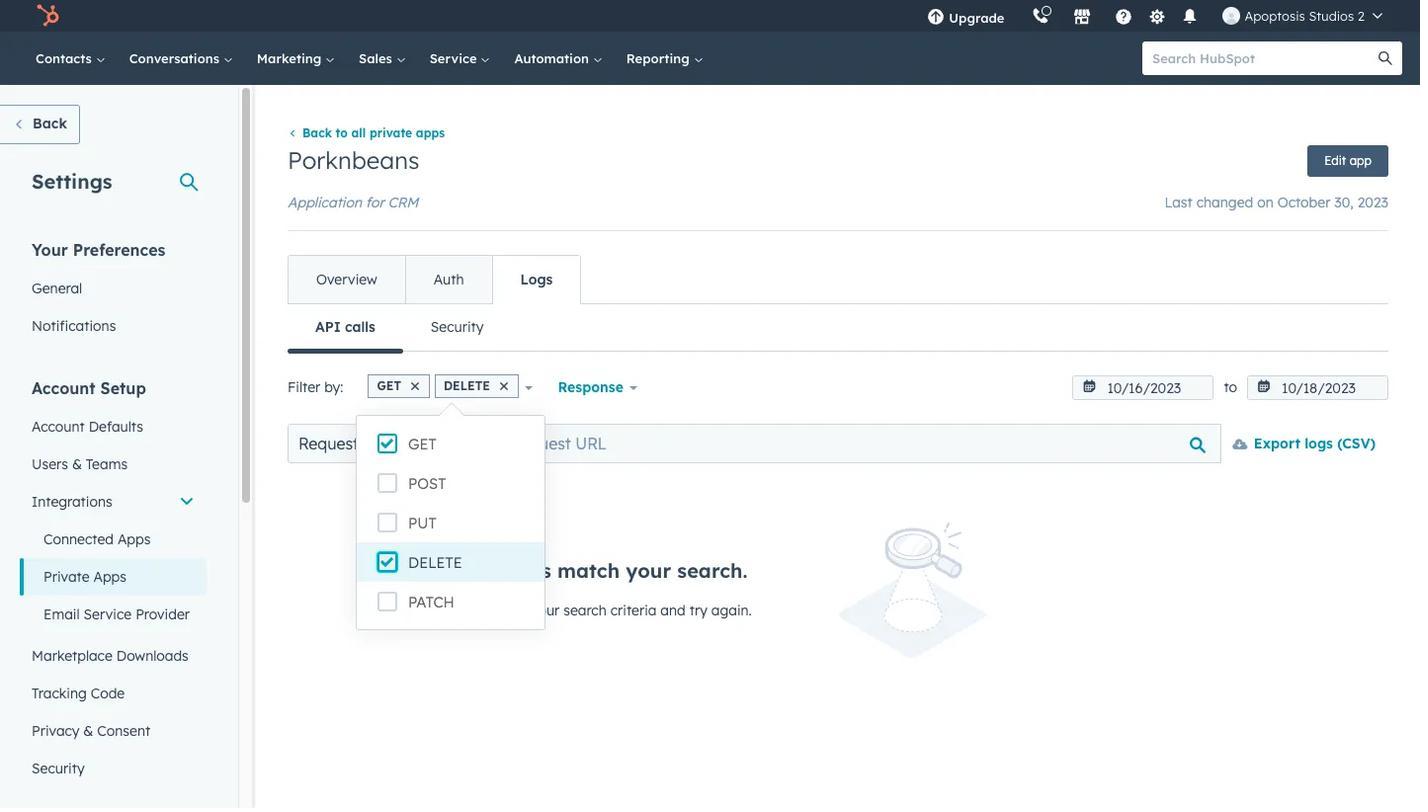 Task type: locate. For each thing, give the bounding box(es) containing it.
to left all
[[336, 126, 348, 141]]

logs for export
[[1305, 435, 1334, 453]]

1 vertical spatial get
[[408, 435, 437, 454]]

1 horizontal spatial close image
[[500, 383, 508, 391]]

1 horizontal spatial security
[[431, 319, 484, 337]]

security
[[431, 319, 484, 337], [32, 760, 85, 778]]

conversations link
[[117, 32, 245, 85]]

1 close image from the left
[[411, 383, 419, 391]]

marketing
[[257, 50, 325, 66]]

calling icon button
[[1025, 3, 1058, 29]]

back link
[[0, 105, 80, 144]]

delete inside list box
[[408, 554, 463, 573]]

0 horizontal spatial your
[[531, 602, 560, 620]]

logs inside button
[[1305, 435, 1334, 453]]

0 vertical spatial delete
[[444, 379, 490, 394]]

upgrade
[[950, 10, 1005, 26]]

0 vertical spatial your
[[626, 559, 672, 584]]

your
[[626, 559, 672, 584], [531, 602, 560, 620]]

1 vertical spatial security
[[32, 760, 85, 778]]

response button
[[545, 368, 650, 408]]

logs left (csv)
[[1305, 435, 1334, 453]]

sales link
[[347, 32, 418, 85]]

calling icon image
[[1033, 8, 1051, 26]]

0 vertical spatial security
[[431, 319, 484, 337]]

navigation containing overview
[[288, 255, 582, 305]]

response
[[558, 379, 624, 397]]

filter
[[288, 379, 321, 397]]

email service provider link
[[20, 596, 207, 634]]

to up export logs (csv) button
[[1225, 379, 1238, 397]]

email service provider
[[44, 606, 190, 624]]

apps inside "link"
[[118, 531, 151, 549]]

1 horizontal spatial service
[[430, 50, 481, 66]]

2 mm/dd/yyyy text field from the left
[[1248, 376, 1389, 401]]

menu
[[914, 0, 1397, 32]]

get
[[377, 379, 401, 394], [408, 435, 437, 454]]

0 vertical spatial service
[[430, 50, 481, 66]]

get up post
[[408, 435, 437, 454]]

api
[[315, 319, 341, 337]]

consent
[[97, 723, 150, 741]]

delete up patch
[[408, 554, 463, 573]]

0 horizontal spatial back
[[33, 115, 67, 133]]

0 vertical spatial account
[[32, 379, 96, 398]]

1 vertical spatial apps
[[93, 569, 127, 586]]

account defaults
[[32, 418, 143, 436]]

security inside account setup element
[[32, 760, 85, 778]]

0 horizontal spatial to
[[336, 126, 348, 141]]

0 horizontal spatial mm/dd/yyyy text field
[[1073, 376, 1215, 401]]

for
[[366, 194, 384, 212]]

your up criteria
[[626, 559, 672, 584]]

navigation containing api calls
[[288, 304, 1389, 354]]

app
[[1350, 154, 1372, 168]]

0 horizontal spatial &
[[72, 456, 82, 474]]

2 close image from the left
[[500, 383, 508, 391]]

by:
[[324, 379, 344, 397]]

security down privacy
[[32, 760, 85, 778]]

delete
[[444, 379, 490, 394], [408, 554, 463, 573]]

1 horizontal spatial logs
[[1305, 435, 1334, 453]]

account for account setup
[[32, 379, 96, 398]]

back up settings
[[33, 115, 67, 133]]

account for account defaults
[[32, 418, 85, 436]]

apps for connected apps
[[118, 531, 151, 549]]

connected apps link
[[20, 521, 207, 559]]

downloads
[[116, 648, 189, 665]]

notifications button
[[1174, 0, 1208, 32]]

0 vertical spatial get
[[377, 379, 401, 394]]

account up the account defaults
[[32, 379, 96, 398]]

back left all
[[303, 126, 332, 141]]

apps up 'private apps' link
[[118, 531, 151, 549]]

1 vertical spatial account
[[32, 418, 85, 436]]

1 navigation from the top
[[288, 255, 582, 305]]

edit app button
[[1308, 146, 1389, 177]]

account
[[32, 379, 96, 398], [32, 418, 85, 436]]

privacy & consent link
[[20, 713, 207, 751]]

1 horizontal spatial back
[[303, 126, 332, 141]]

0 horizontal spatial close image
[[411, 383, 419, 391]]

get right by:
[[377, 379, 401, 394]]

back to all private apps
[[303, 126, 445, 141]]

service right sales link
[[430, 50, 481, 66]]

private apps
[[44, 569, 127, 586]]

account up users on the left bottom of page
[[32, 418, 85, 436]]

menu item
[[1019, 0, 1023, 32]]

overview link
[[289, 256, 405, 304]]

1 vertical spatial service
[[84, 606, 132, 624]]

change your search criteria and try again.
[[477, 602, 752, 620]]

marketing link
[[245, 32, 347, 85]]

apps up email service provider "link"
[[93, 569, 127, 586]]

0 horizontal spatial service
[[84, 606, 132, 624]]

logs for no
[[511, 559, 552, 584]]

1 account from the top
[[32, 379, 96, 398]]

0 vertical spatial to
[[336, 126, 348, 141]]

security inside button
[[431, 319, 484, 337]]

1 vertical spatial logs
[[511, 559, 552, 584]]

account defaults link
[[20, 408, 207, 446]]

security for the security link
[[32, 760, 85, 778]]

marketplaces image
[[1074, 9, 1092, 27]]

2023
[[1358, 194, 1389, 212]]

1 horizontal spatial get
[[408, 435, 437, 454]]

0 vertical spatial apps
[[118, 531, 151, 549]]

2
[[1358, 8, 1366, 24]]

& right users on the left bottom of page
[[72, 456, 82, 474]]

auth
[[434, 271, 464, 289]]

search button
[[1369, 42, 1403, 75]]

criteria
[[611, 602, 657, 620]]

close image
[[411, 383, 419, 391], [500, 383, 508, 391]]

to
[[336, 126, 348, 141], [1225, 379, 1238, 397]]

service link
[[418, 32, 503, 85]]

settings link
[[1145, 5, 1170, 26]]

delete down security button
[[444, 379, 490, 394]]

apps
[[118, 531, 151, 549], [93, 569, 127, 586]]

auth link
[[405, 256, 492, 304]]

0 vertical spatial &
[[72, 456, 82, 474]]

0 vertical spatial logs
[[1305, 435, 1334, 453]]

security for security button
[[431, 319, 484, 337]]

security link
[[20, 751, 207, 788]]

1 horizontal spatial mm/dd/yyyy text field
[[1248, 376, 1389, 401]]

2 navigation from the top
[[288, 304, 1389, 354]]

security down the auth
[[431, 319, 484, 337]]

users
[[32, 456, 68, 474]]

service down 'private apps' link
[[84, 606, 132, 624]]

tracking
[[32, 685, 87, 703]]

notifications image
[[1182, 9, 1200, 27]]

menu containing apoptosis studios 2
[[914, 0, 1397, 32]]

30,
[[1335, 194, 1354, 212]]

users & teams
[[32, 456, 128, 474]]

1 horizontal spatial to
[[1225, 379, 1238, 397]]

your left search
[[531, 602, 560, 620]]

setup
[[100, 379, 146, 398]]

your preferences
[[32, 240, 166, 260]]

& right privacy
[[83, 723, 93, 741]]

export
[[1255, 435, 1301, 453]]

2 account from the top
[[32, 418, 85, 436]]

0 horizontal spatial logs
[[511, 559, 552, 584]]

get inside list box
[[408, 435, 437, 454]]

general link
[[20, 270, 207, 308]]

navigation
[[288, 255, 582, 305], [288, 304, 1389, 354]]

MM/DD/YYYY text field
[[1073, 376, 1215, 401], [1248, 376, 1389, 401]]

service
[[430, 50, 481, 66], [84, 606, 132, 624]]

put
[[408, 514, 437, 533]]

patch
[[408, 593, 455, 612]]

reporting link
[[615, 32, 715, 85]]

0 horizontal spatial security
[[32, 760, 85, 778]]

logs
[[1305, 435, 1334, 453], [511, 559, 552, 584]]

apps for private apps
[[93, 569, 127, 586]]

connected apps
[[44, 531, 151, 549]]

back for back
[[33, 115, 67, 133]]

1 vertical spatial &
[[83, 723, 93, 741]]

1 vertical spatial delete
[[408, 554, 463, 573]]

tracking code
[[32, 685, 125, 703]]

your preferences element
[[20, 239, 207, 345]]

last changed on october 30, 2023
[[1165, 194, 1389, 212]]

1 horizontal spatial &
[[83, 723, 93, 741]]

logs right no
[[511, 559, 552, 584]]

& for privacy
[[83, 723, 93, 741]]

hubspot link
[[24, 4, 74, 28]]

again.
[[712, 602, 752, 620]]

back for back to all private apps
[[303, 126, 332, 141]]

list box
[[357, 416, 545, 630]]



Task type: describe. For each thing, give the bounding box(es) containing it.
Search HubSpot search field
[[1143, 42, 1385, 75]]

1 horizontal spatial your
[[626, 559, 672, 584]]

code
[[91, 685, 125, 703]]

preferences
[[73, 240, 166, 260]]

last
[[1165, 194, 1193, 212]]

filter by:
[[288, 379, 344, 397]]

on
[[1258, 194, 1274, 212]]

teams
[[86, 456, 128, 474]]

application for crm
[[288, 194, 419, 212]]

marketplace downloads link
[[20, 638, 207, 675]]

integrations
[[32, 493, 112, 511]]

contacts link
[[24, 32, 117, 85]]

change
[[477, 602, 527, 620]]

account setup element
[[20, 378, 207, 788]]

hubspot image
[[36, 4, 59, 28]]

automation link
[[503, 32, 615, 85]]

october
[[1278, 194, 1331, 212]]

& for users
[[72, 456, 82, 474]]

post
[[408, 475, 446, 493]]

automation
[[515, 50, 593, 66]]

conversations
[[129, 50, 223, 66]]

tracking code link
[[20, 675, 207, 713]]

(csv)
[[1338, 435, 1376, 453]]

your
[[32, 240, 68, 260]]

request url
[[299, 434, 395, 454]]

email
[[44, 606, 80, 624]]

private apps link
[[20, 559, 207, 596]]

porknbeans
[[288, 146, 420, 175]]

edit app
[[1325, 154, 1372, 168]]

integrations button
[[20, 484, 207, 521]]

connected
[[44, 531, 114, 549]]

all
[[352, 126, 366, 141]]

settings
[[32, 169, 112, 194]]

overview
[[316, 271, 378, 289]]

settings image
[[1149, 8, 1167, 26]]

tara schultz image
[[1224, 7, 1241, 25]]

logs link
[[492, 256, 581, 304]]

edit
[[1325, 154, 1347, 168]]

match
[[558, 559, 620, 584]]

notifications
[[32, 317, 116, 335]]

1 mm/dd/yyyy text field from the left
[[1073, 376, 1215, 401]]

service inside "link"
[[84, 606, 132, 624]]

marketplace
[[32, 648, 113, 665]]

0 horizontal spatial get
[[377, 379, 401, 394]]

users & teams link
[[20, 446, 207, 484]]

export logs (csv)
[[1255, 435, 1376, 453]]

close image for get
[[411, 383, 419, 391]]

list box containing get
[[357, 416, 545, 630]]

Search by request URL search field
[[426, 425, 1222, 464]]

crm
[[388, 194, 419, 212]]

marketplaces button
[[1062, 0, 1104, 32]]

studios
[[1310, 8, 1355, 24]]

upgrade image
[[928, 9, 946, 27]]

try
[[690, 602, 708, 620]]

provider
[[136, 606, 190, 624]]

request url button
[[288, 425, 427, 464]]

back to all private apps link
[[288, 126, 445, 141]]

privacy & consent
[[32, 723, 150, 741]]

calls
[[345, 319, 376, 337]]

notifications link
[[20, 308, 207, 345]]

security button
[[403, 304, 512, 351]]

defaults
[[89, 418, 143, 436]]

export logs (csv) button
[[1221, 425, 1389, 464]]

1 vertical spatial your
[[531, 602, 560, 620]]

url
[[363, 434, 395, 454]]

account setup
[[32, 379, 146, 398]]

apoptosis studios 2
[[1245, 8, 1366, 24]]

application
[[288, 194, 362, 212]]

request
[[299, 434, 359, 454]]

help image
[[1116, 9, 1134, 27]]

search
[[564, 602, 607, 620]]

apps
[[416, 126, 445, 141]]

logs
[[521, 271, 553, 289]]

search.
[[678, 559, 748, 584]]

contacts
[[36, 50, 96, 66]]

privacy
[[32, 723, 80, 741]]

api calls button
[[288, 304, 403, 354]]

and
[[661, 602, 686, 620]]

marketplace downloads
[[32, 648, 189, 665]]

search image
[[1379, 51, 1393, 65]]

1 vertical spatial to
[[1225, 379, 1238, 397]]

no
[[477, 559, 505, 584]]

help button
[[1108, 0, 1142, 32]]

close image for delete
[[500, 383, 508, 391]]

apoptosis
[[1245, 8, 1306, 24]]

changed
[[1197, 194, 1254, 212]]



Task type: vqa. For each thing, say whether or not it's contained in the screenshot.
the bottom Account
yes



